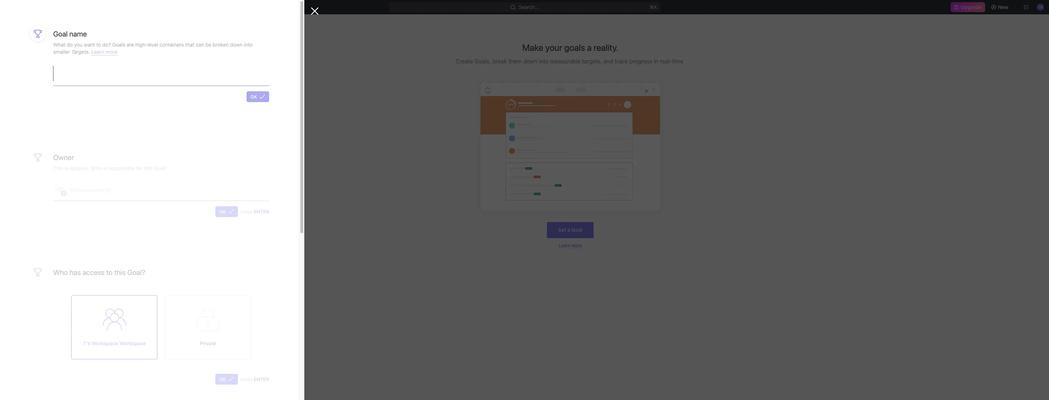 Task type: describe. For each thing, give the bounding box(es) containing it.
1 horizontal spatial to
[[106, 269, 113, 277]]

goals
[[564, 42, 585, 53]]

progress
[[629, 58, 652, 65]]

make
[[522, 42, 543, 53]]

that
[[185, 42, 194, 48]]

reality.
[[594, 42, 618, 53]]

who has access to this goal?
[[53, 269, 145, 277]]

0 horizontal spatial learn
[[91, 49, 104, 55]]

1 horizontal spatial goal
[[572, 227, 582, 233]]

.
[[88, 49, 90, 55]]

upgrade link
[[951, 2, 985, 12]]

upgrade
[[961, 4, 981, 10]]

in
[[654, 58, 658, 65]]

what
[[53, 42, 65, 48]]

be
[[205, 42, 211, 48]]

⌘k
[[649, 4, 657, 10]]

goal name
[[53, 30, 87, 38]]

1 horizontal spatial more
[[571, 243, 582, 249]]

measurable
[[550, 58, 581, 65]]

set a goal
[[558, 227, 582, 233]]

into inside what do you want to do? goals are high-level containers that can be broken down into smaller
[[244, 42, 253, 48]]

team space tree
[[3, 149, 88, 246]]

owner(s)
[[90, 187, 111, 193]]

to inside what do you want to do? goals are high-level containers that can be broken down into smaller
[[96, 42, 101, 48]]

want
[[84, 42, 95, 48]]

access
[[83, 269, 105, 277]]

0 vertical spatial ok button
[[246, 92, 269, 102]]

team
[[17, 164, 30, 170]]

create
[[456, 58, 473, 65]]

ok for owner
[[219, 209, 226, 215]]

1 horizontal spatial learn
[[559, 243, 570, 249]]

targets
[[71, 49, 88, 55]]

2 workspace from the left
[[119, 341, 146, 347]]

level
[[148, 42, 158, 48]]

press enter for who has access to this goal?
[[241, 377, 269, 383]]

ok button for who has access to this goal?
[[215, 375, 238, 385]]

choose owner(s)
[[70, 187, 111, 193]]

search...
[[519, 4, 539, 10]]

0 vertical spatial ok
[[250, 94, 257, 100]]

real-
[[660, 58, 672, 65]]

1 workspace from the left
[[92, 341, 118, 347]]

are
[[127, 42, 134, 48]]

broken
[[213, 42, 229, 48]]

press for who has access to this goal?
[[241, 377, 253, 383]]

goals,
[[475, 58, 491, 65]]

0 horizontal spatial a
[[568, 227, 570, 233]]



Task type: vqa. For each thing, say whether or not it's contained in the screenshot.
View all Spaces 'link'
no



Task type: locate. For each thing, give the bounding box(es) containing it.
None text field
[[53, 66, 269, 86]]

press enter for owner
[[241, 209, 269, 215]]

2 vertical spatial ok
[[219, 377, 226, 383]]

goal right the set
[[572, 227, 582, 233]]

down inside what do you want to do? goals are high-level containers that can be broken down into smaller
[[230, 42, 243, 48]]

a
[[587, 42, 592, 53], [568, 227, 570, 233]]

goal?
[[127, 269, 145, 277]]

0 horizontal spatial workspace
[[92, 341, 118, 347]]

0 vertical spatial press enter
[[241, 209, 269, 215]]

0 horizontal spatial into
[[244, 42, 253, 48]]

1 horizontal spatial learn more link
[[559, 243, 582, 249]]

1 vertical spatial ok
[[219, 209, 226, 215]]

0 vertical spatial goal
[[53, 30, 68, 38]]

2 enter from the top
[[254, 377, 269, 383]]

goal inside dialog
[[53, 30, 68, 38]]

0 horizontal spatial goal
[[53, 30, 68, 38]]

1 horizontal spatial down
[[523, 58, 537, 65]]

1 vertical spatial enter
[[254, 377, 269, 383]]

to
[[96, 42, 101, 48], [106, 269, 113, 277]]

goal
[[53, 30, 68, 38], [572, 227, 582, 233]]

set
[[558, 227, 566, 233]]

space
[[31, 164, 46, 170]]

1 vertical spatial goal
[[572, 227, 582, 233]]

owner
[[53, 154, 74, 162]]

team space link
[[17, 162, 87, 173]]

goals
[[112, 42, 125, 48]]

press for owner
[[241, 209, 253, 215]]

enter for who has access to this goal?
[[254, 377, 269, 383]]

0 horizontal spatial more
[[106, 49, 117, 55]]

home
[[17, 37, 31, 43]]

1 press from the top
[[241, 209, 253, 215]]

home link
[[3, 35, 88, 46]]

what do you want to do? goals are high-level containers that can be broken down into smaller
[[53, 42, 253, 55]]

learn more link inside dialog
[[91, 49, 117, 55]]

workspace
[[92, 341, 118, 347], [119, 341, 146, 347]]

ok
[[250, 94, 257, 100], [219, 209, 226, 215], [219, 377, 226, 383]]

1 press enter from the top
[[241, 209, 269, 215]]

choose
[[70, 187, 89, 193]]

down down make
[[523, 58, 537, 65]]

new button
[[988, 1, 1013, 13]]

create goals, break them down into measurable targets, and track progress in real-time.
[[456, 58, 685, 65]]

t's workspace workspace
[[83, 341, 146, 347]]

dialog
[[0, 0, 319, 401]]

1 vertical spatial more
[[571, 243, 582, 249]]

goal up what
[[53, 30, 68, 38]]

learn more link
[[91, 49, 117, 55], [559, 243, 582, 249]]

learn right .
[[91, 49, 104, 55]]

0 vertical spatial down
[[230, 42, 243, 48]]

has
[[70, 269, 81, 277]]

targets . learn more
[[71, 49, 117, 55]]

press enter
[[241, 209, 269, 215], [241, 377, 269, 383]]

enter for owner
[[254, 209, 269, 215]]

this
[[114, 269, 126, 277]]

high-
[[135, 42, 148, 48]]

2 press from the top
[[241, 377, 253, 383]]

none text field inside dialog
[[53, 66, 269, 86]]

0 horizontal spatial down
[[230, 42, 243, 48]]

learn more link down do?
[[91, 49, 117, 55]]

2 vertical spatial ok button
[[215, 375, 238, 385]]

1 vertical spatial learn
[[559, 243, 570, 249]]

enter
[[254, 209, 269, 215], [254, 377, 269, 383]]

0 vertical spatial learn more link
[[91, 49, 117, 55]]

0 vertical spatial press
[[241, 209, 253, 215]]

break
[[492, 58, 507, 65]]

sidebar navigation
[[0, 14, 92, 401]]

them
[[509, 58, 522, 65]]

learn more
[[559, 243, 582, 249]]

1 vertical spatial press enter
[[241, 377, 269, 383]]

0 vertical spatial a
[[587, 42, 592, 53]]

track
[[615, 58, 628, 65]]

name
[[69, 30, 87, 38]]

0 vertical spatial into
[[244, 42, 253, 48]]

more down do?
[[106, 49, 117, 55]]

learn more link down 'set a goal'
[[559, 243, 582, 249]]

team space
[[17, 164, 46, 170]]

into right broken
[[244, 42, 253, 48]]

ok for who has access to this goal?
[[219, 377, 226, 383]]

a up targets,
[[587, 42, 592, 53]]

targets,
[[582, 58, 602, 65]]

into
[[244, 42, 253, 48], [539, 58, 549, 65]]

to left this
[[106, 269, 113, 277]]

1 vertical spatial learn more link
[[559, 243, 582, 249]]

and
[[604, 58, 613, 65]]

1 horizontal spatial a
[[587, 42, 592, 53]]

down right broken
[[230, 42, 243, 48]]

more
[[106, 49, 117, 55], [571, 243, 582, 249]]

dialog containing goal name
[[0, 0, 319, 401]]

0 vertical spatial more
[[106, 49, 117, 55]]

1 vertical spatial into
[[539, 58, 549, 65]]

1 vertical spatial to
[[106, 269, 113, 277]]

0 vertical spatial enter
[[254, 209, 269, 215]]

1 horizontal spatial into
[[539, 58, 549, 65]]

0 vertical spatial learn
[[91, 49, 104, 55]]

smaller
[[53, 49, 70, 55]]

do?
[[102, 42, 111, 48]]

more down 'set a goal'
[[571, 243, 582, 249]]

a right the set
[[568, 227, 570, 233]]

learn
[[91, 49, 104, 55], [559, 243, 570, 249]]

ok button
[[246, 92, 269, 102], [215, 207, 238, 217], [215, 375, 238, 385]]

learn down the set
[[559, 243, 570, 249]]

1 vertical spatial down
[[523, 58, 537, 65]]

can
[[196, 42, 204, 48]]

ok button for owner
[[215, 207, 238, 217]]

0 vertical spatial to
[[96, 42, 101, 48]]

t's
[[83, 341, 90, 347]]

1 enter from the top
[[254, 209, 269, 215]]

your
[[545, 42, 562, 53]]

do
[[67, 42, 73, 48]]

1 horizontal spatial workspace
[[119, 341, 146, 347]]

1 vertical spatial press
[[241, 377, 253, 383]]

who
[[53, 269, 68, 277]]

you
[[74, 42, 82, 48]]

new
[[998, 4, 1009, 10]]

1 vertical spatial ok button
[[215, 207, 238, 217]]

2 press enter from the top
[[241, 377, 269, 383]]

private
[[200, 341, 216, 347]]

into down the your
[[539, 58, 549, 65]]

press
[[241, 209, 253, 215], [241, 377, 253, 383]]

containers
[[160, 42, 184, 48]]

1 vertical spatial a
[[568, 227, 570, 233]]

0 horizontal spatial to
[[96, 42, 101, 48]]

down
[[230, 42, 243, 48], [523, 58, 537, 65]]

to left do?
[[96, 42, 101, 48]]

make your goals a reality.
[[522, 42, 618, 53]]

0 horizontal spatial learn more link
[[91, 49, 117, 55]]

time.
[[672, 58, 685, 65]]



